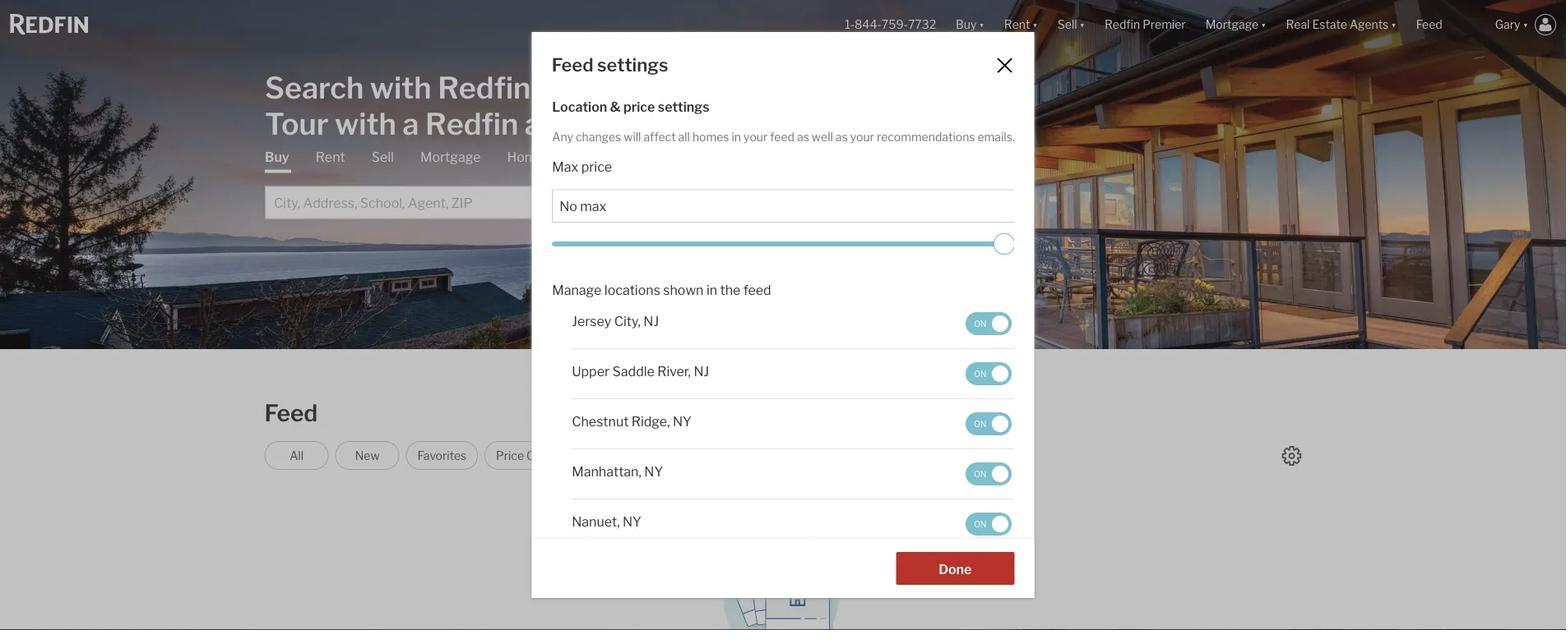 Task type: locate. For each thing, give the bounding box(es) containing it.
1 horizontal spatial change
[[873, 449, 915, 463]]

759-
[[882, 18, 908, 32]]

recommendations
[[877, 130, 975, 144]]

price down the changes
[[581, 159, 612, 175]]

0 vertical spatial redfin
[[1105, 18, 1140, 32]]

settings up all
[[658, 99, 709, 115]]

in left 'the'
[[706, 282, 717, 298]]

1 vertical spatial feed
[[743, 282, 771, 298]]

1 horizontal spatial as
[[835, 130, 848, 144]]

1 vertical spatial ny
[[644, 464, 663, 480]]

your right 'homes'
[[743, 130, 767, 144]]

with
[[370, 70, 432, 106], [335, 106, 396, 142]]

any
[[552, 130, 573, 144]]

your right well
[[850, 130, 874, 144]]

in
[[731, 130, 741, 144], [706, 282, 717, 298]]

1 horizontal spatial in
[[731, 130, 741, 144]]

favorites
[[418, 449, 467, 463]]

as right well
[[835, 130, 848, 144]]

Max price slider range field
[[552, 233, 1015, 255]]

rent link
[[316, 148, 345, 167]]

tab list
[[265, 148, 717, 219]]

2 horizontal spatial ny
[[673, 414, 691, 430]]

chestnut ridge, ny
[[572, 414, 691, 430]]

0 vertical spatial nj
[[643, 313, 659, 329]]

agent.
[[525, 106, 613, 142]]

1-
[[845, 18, 855, 32]]

affect
[[643, 130, 675, 144]]

redfin left premier
[[1105, 18, 1140, 32]]

Price Change radio
[[485, 442, 579, 471]]

feed settings
[[552, 54, 668, 76]]

done
[[939, 562, 972, 578]]

nj right "city,"
[[643, 313, 659, 329]]

feed left well
[[770, 130, 794, 144]]

saddle
[[612, 363, 654, 380]]

2 horizontal spatial feed
[[1416, 18, 1443, 32]]

ny right 'ridge,'
[[673, 414, 691, 430]]

ny for manhattan, ny
[[644, 464, 663, 480]]

1 vertical spatial redfin
[[425, 106, 518, 142]]

1 vertical spatial price
[[581, 159, 612, 175]]

1 horizontal spatial nj
[[693, 363, 709, 380]]

redfin
[[1105, 18, 1140, 32], [425, 106, 518, 142]]

sold
[[773, 449, 797, 463]]

0 vertical spatial price
[[623, 99, 655, 115]]

redfin.
[[438, 70, 538, 106]]

0 horizontal spatial ny
[[622, 514, 641, 530]]

feed right 'the'
[[743, 282, 771, 298]]

0 horizontal spatial nj
[[643, 313, 659, 329]]

0 vertical spatial feed
[[1416, 18, 1443, 32]]

sell link
[[372, 148, 394, 167]]

ny for nanuet, ny
[[622, 514, 641, 530]]

redfin up mortgage
[[425, 106, 518, 142]]

2 change from the left
[[873, 449, 915, 463]]

home
[[507, 149, 544, 165]]

price right '&'
[[623, 99, 655, 115]]

ny down house
[[644, 464, 663, 480]]

nj
[[643, 313, 659, 329], [693, 363, 709, 380]]

1 change from the left
[[527, 449, 568, 463]]

feed inside button
[[1416, 18, 1443, 32]]

feed for feed button
[[1416, 18, 1443, 32]]

1 horizontal spatial feed
[[552, 54, 594, 76]]

nj right river,
[[693, 363, 709, 380]]

1 horizontal spatial ny
[[644, 464, 663, 480]]

ny
[[673, 414, 691, 430], [644, 464, 663, 480], [622, 514, 641, 530]]

feed button
[[1407, 0, 1486, 49]]

New radio
[[335, 442, 399, 471]]

ridge,
[[631, 414, 670, 430]]

2 vertical spatial feed
[[265, 400, 318, 428]]

&
[[610, 99, 620, 115]]

1 your from the left
[[743, 130, 767, 144]]

a
[[403, 106, 419, 142]]

new
[[355, 449, 380, 463]]

change right the status
[[873, 449, 915, 463]]

mortgage link
[[420, 148, 481, 167]]

feed
[[1416, 18, 1443, 32], [552, 54, 594, 76], [265, 400, 318, 428]]

premier
[[1143, 18, 1186, 32]]

1 horizontal spatial your
[[850, 130, 874, 144]]

0 vertical spatial in
[[731, 130, 741, 144]]

price
[[496, 449, 524, 463]]

0 horizontal spatial redfin
[[425, 106, 518, 142]]

0 horizontal spatial in
[[706, 282, 717, 298]]

as
[[797, 130, 809, 144], [835, 130, 848, 144]]

0 horizontal spatial feed
[[265, 400, 318, 428]]

in right 'homes'
[[731, 130, 741, 144]]

price change
[[496, 449, 568, 463]]

1 vertical spatial feed
[[552, 54, 594, 76]]

feed
[[770, 130, 794, 144], [743, 282, 771, 298]]

as left well
[[797, 130, 809, 144]]

house
[[629, 449, 663, 463]]

change
[[527, 449, 568, 463], [873, 449, 915, 463]]

upper saddle river, nj
[[572, 363, 709, 380]]

the
[[720, 282, 740, 298]]

settings up the location & price settings
[[597, 54, 668, 76]]

homes
[[692, 130, 729, 144]]

location & price settings
[[552, 99, 709, 115]]

City, Address, School, Agent, ZIP search field
[[265, 186, 681, 219]]

1 horizontal spatial redfin
[[1105, 18, 1140, 32]]

settings
[[597, 54, 668, 76], [658, 99, 709, 115]]

your
[[743, 130, 767, 144], [850, 130, 874, 144]]

upper
[[572, 363, 609, 380]]

2 vertical spatial ny
[[622, 514, 641, 530]]

nanuet,
[[572, 514, 620, 530]]

feed for feed settings
[[552, 54, 594, 76]]

emails.
[[977, 130, 1015, 144]]

0 horizontal spatial your
[[743, 130, 767, 144]]

0 horizontal spatial as
[[797, 130, 809, 144]]

Sold radio
[[753, 442, 817, 471]]

change for status change
[[873, 449, 915, 463]]

insights
[[692, 449, 735, 463]]

change right price
[[527, 449, 568, 463]]

ny right nanuet,
[[622, 514, 641, 530]]

redfin premier
[[1105, 18, 1186, 32]]

0 horizontal spatial change
[[527, 449, 568, 463]]

option group
[[265, 442, 926, 471]]

open
[[597, 449, 626, 463]]

0 vertical spatial feed
[[770, 130, 794, 144]]

location
[[552, 99, 607, 115]]

max price
[[552, 159, 612, 175]]

rent
[[316, 149, 345, 165]]

city,
[[614, 313, 640, 329]]

0 horizontal spatial price
[[581, 159, 612, 175]]

price
[[623, 99, 655, 115], [581, 159, 612, 175]]

any changes will affect all homes in your feed as well as your recommendations emails.
[[552, 130, 1015, 144]]

home estimate
[[507, 149, 602, 165]]



Task type: describe. For each thing, give the bounding box(es) containing it.
manhattan,
[[572, 464, 641, 480]]

change for price change
[[527, 449, 568, 463]]

estimate
[[547, 149, 602, 165]]

1-844-759-7732 link
[[845, 18, 936, 32]]

status
[[834, 449, 871, 463]]

1 horizontal spatial price
[[623, 99, 655, 115]]

jersey
[[572, 313, 611, 329]]

open house
[[597, 449, 663, 463]]

redfin inside search with redfin. tour with a redfin agent.
[[425, 106, 518, 142]]

locations
[[604, 282, 660, 298]]

nanuet, ny
[[572, 514, 641, 530]]

buy
[[265, 149, 289, 165]]

manage
[[552, 282, 601, 298]]

well
[[811, 130, 833, 144]]

manage locations shown in the feed
[[552, 282, 771, 298]]

0 vertical spatial ny
[[673, 414, 691, 430]]

1-844-759-7732
[[845, 18, 936, 32]]

done button
[[896, 553, 1015, 586]]

redfin inside button
[[1105, 18, 1140, 32]]

buy link
[[265, 148, 289, 173]]

Favorites radio
[[406, 442, 478, 471]]

844-
[[855, 18, 882, 32]]

Insights radio
[[681, 442, 746, 471]]

chestnut
[[572, 414, 628, 430]]

tour
[[265, 106, 329, 142]]

all
[[678, 130, 690, 144]]

Status Change radio
[[824, 442, 926, 471]]

search with redfin. tour with a redfin agent.
[[265, 70, 613, 142]]

2 your from the left
[[850, 130, 874, 144]]

mortgage
[[420, 149, 481, 165]]

Max price input text field
[[559, 199, 1007, 215]]

manhattan, ny
[[572, 464, 663, 480]]

sell
[[372, 149, 394, 165]]

status change
[[834, 449, 915, 463]]

2 as from the left
[[835, 130, 848, 144]]

jersey city, nj
[[572, 313, 659, 329]]

7732
[[908, 18, 936, 32]]

shown
[[663, 282, 703, 298]]

all
[[290, 449, 304, 463]]

All radio
[[265, 442, 329, 471]]

max
[[552, 159, 578, 175]]

home estimate link
[[507, 148, 602, 167]]

redfin premier button
[[1095, 0, 1196, 49]]

1 vertical spatial settings
[[658, 99, 709, 115]]

tab list containing buy
[[265, 148, 717, 219]]

option group containing all
[[265, 442, 926, 471]]

1 vertical spatial nj
[[693, 363, 709, 380]]

1 as from the left
[[797, 130, 809, 144]]

1 vertical spatial in
[[706, 282, 717, 298]]

search
[[265, 70, 364, 106]]

0 vertical spatial settings
[[597, 54, 668, 76]]

river,
[[657, 363, 691, 380]]

Open House radio
[[586, 442, 674, 471]]

will
[[623, 130, 641, 144]]

changes
[[575, 130, 621, 144]]



Task type: vqa. For each thing, say whether or not it's contained in the screenshot.
Estate
no



